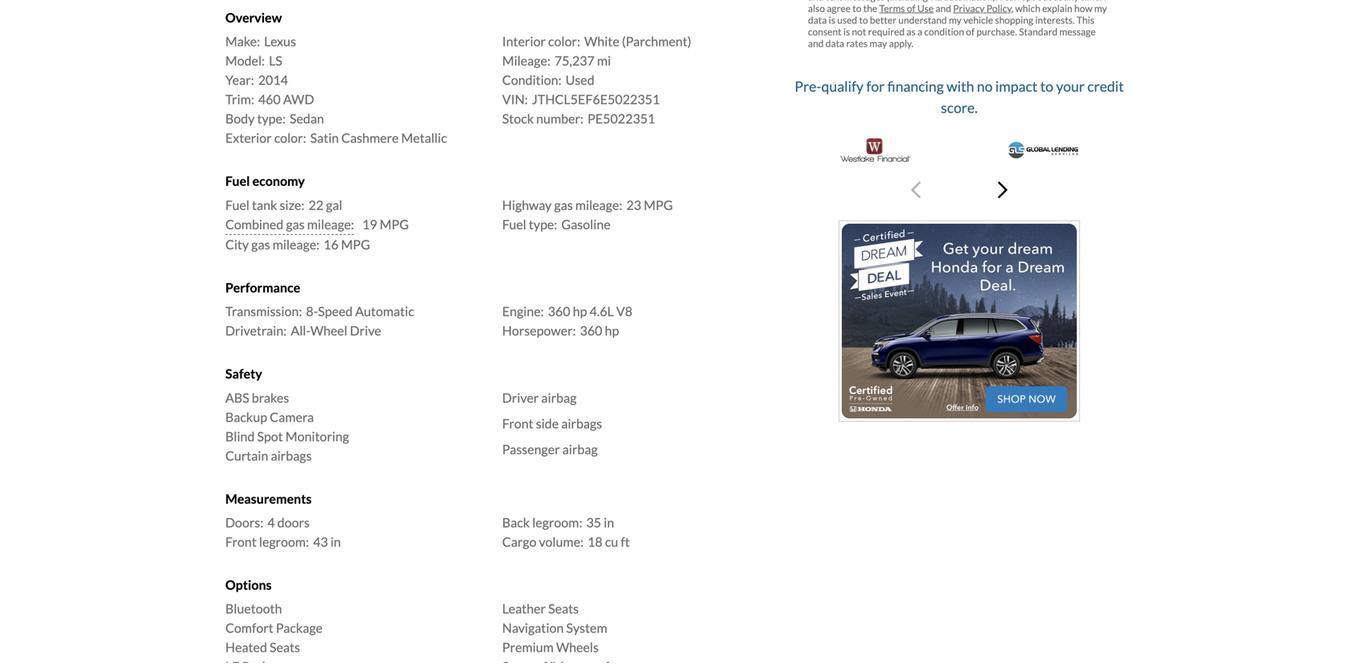 Task type: vqa. For each thing, say whether or not it's contained in the screenshot.
6
no



Task type: locate. For each thing, give the bounding box(es) containing it.
1 vertical spatial mpg
[[380, 216, 409, 232]]

0 vertical spatial gas
[[554, 197, 573, 213]]

white
[[585, 34, 620, 49]]

chevron left image
[[911, 181, 921, 200]]

is
[[829, 14, 836, 26], [844, 26, 850, 38]]

fuel up combined
[[225, 197, 250, 213]]

type: inside make: lexus model: ls year: 2014 trim: 460 awd body type: sedan exterior color: satin cashmere metallic
[[257, 111, 286, 127]]

43
[[313, 534, 328, 550]]

use
[[918, 2, 934, 14]]

brakes
[[252, 390, 289, 406]]

2 vertical spatial gas
[[251, 237, 270, 252]]

interests.
[[1036, 14, 1075, 26]]

in right 35
[[604, 515, 614, 531]]

1 horizontal spatial of
[[966, 26, 975, 38]]

1 horizontal spatial airbags
[[561, 416, 602, 431]]

0 horizontal spatial in
[[331, 534, 341, 550]]

apply.
[[889, 38, 914, 49]]

360 down '4.6l'
[[580, 323, 603, 339]]

package
[[276, 621, 323, 636]]

1 vertical spatial airbag
[[563, 441, 598, 457]]

exterior
[[225, 130, 272, 146]]

spot
[[257, 429, 283, 444]]

mileage: down gal on the left
[[307, 216, 354, 232]]

airbag
[[541, 390, 577, 406], [563, 441, 598, 457]]

credit
[[1088, 78, 1124, 95]]

mileage: up gasoline
[[576, 197, 623, 213]]

not
[[852, 26, 867, 38]]

doors
[[277, 515, 310, 531]]

airbag up front side airbags
[[541, 390, 577, 406]]

fuel tank size: 22 gal combined gas mileage: 19 mpg city gas mileage: 16 mpg
[[225, 197, 409, 252]]

of down privacy
[[966, 26, 975, 38]]

passenger airbag
[[502, 441, 598, 457]]

type: down the 460
[[257, 111, 286, 127]]

type: down highway
[[529, 216, 558, 232]]

2 horizontal spatial mpg
[[644, 197, 673, 213]]

is left used
[[829, 14, 836, 26]]

navigation
[[502, 621, 564, 636]]

lexus
[[264, 34, 296, 49]]

mi
[[597, 53, 611, 69]]

mileage:
[[502, 53, 551, 69]]

seats down package at left
[[270, 640, 300, 656]]

legroom: down doors
[[259, 534, 309, 550]]

ft
[[621, 534, 630, 550]]

1 horizontal spatial hp
[[605, 323, 619, 339]]

score.
[[941, 99, 978, 116]]

to inside the ', which explain how my data is used to better understand my vehicle shopping interests. this consent is not required as a condition of purchase. standard message and data rates may apply.'
[[859, 14, 868, 26]]

interior
[[502, 34, 546, 49]]

body
[[225, 111, 255, 127]]

gasoline
[[562, 216, 611, 232]]

1 vertical spatial and
[[808, 38, 824, 49]]

1 vertical spatial seats
[[270, 640, 300, 656]]

speed
[[318, 304, 353, 319]]

0 vertical spatial mpg
[[644, 197, 673, 213]]

1 horizontal spatial color:
[[548, 34, 580, 49]]

privacy
[[953, 2, 985, 14]]

color: inside make: lexus model: ls year: 2014 trim: 460 awd body type: sedan exterior color: satin cashmere metallic
[[274, 130, 306, 146]]

16
[[324, 237, 339, 252]]

gas down combined
[[251, 237, 270, 252]]

hp left '4.6l'
[[573, 304, 587, 319]]

0 vertical spatial to
[[859, 14, 868, 26]]

1 horizontal spatial gas
[[286, 216, 305, 232]]

2014
[[258, 72, 288, 88]]

system
[[566, 621, 608, 636]]

mpg right 16
[[341, 237, 370, 252]]

1 vertical spatial airbags
[[271, 448, 312, 464]]

35
[[587, 515, 601, 531]]

0 horizontal spatial seats
[[270, 640, 300, 656]]

front down doors:
[[225, 534, 257, 550]]

interior color: white (parchment) mileage: 75,237 mi condition: used vin: jthcl5ef6e5022351 stock number: pe5022351
[[502, 34, 692, 127]]

1 horizontal spatial 360
[[580, 323, 603, 339]]

1 horizontal spatial type:
[[529, 216, 558, 232]]

front
[[502, 416, 534, 431], [225, 534, 257, 550]]

explain
[[1043, 2, 1073, 14]]

1 horizontal spatial legroom:
[[533, 515, 583, 531]]

of
[[907, 2, 916, 14], [966, 26, 975, 38]]

1 horizontal spatial seats
[[548, 601, 579, 617]]

abs
[[225, 390, 249, 406]]

0 horizontal spatial legroom:
[[259, 534, 309, 550]]

drivetrain:
[[225, 323, 287, 339]]

airbags inside abs brakes backup camera blind spot monitoring curtain airbags
[[271, 448, 312, 464]]

fuel down highway
[[502, 216, 527, 232]]

airbags down spot
[[271, 448, 312, 464]]

1 vertical spatial color:
[[274, 130, 306, 146]]

gas inside highway gas mileage: 23 mpg fuel type: gasoline
[[554, 197, 573, 213]]

monitoring
[[286, 429, 349, 444]]

my
[[1095, 2, 1108, 14], [949, 14, 962, 26]]

0 vertical spatial in
[[604, 515, 614, 531]]

and left rates
[[808, 38, 824, 49]]

color: down sedan
[[274, 130, 306, 146]]

data left used
[[808, 14, 827, 26]]

mileage: left 16
[[273, 237, 320, 252]]

, which explain how my data is used to better understand my vehicle shopping interests. this consent is not required as a condition of purchase. standard message and data rates may apply.
[[808, 2, 1108, 49]]

how
[[1075, 2, 1093, 14]]

1 vertical spatial in
[[331, 534, 341, 550]]

fuel left economy
[[225, 173, 250, 189]]

color:
[[548, 34, 580, 49], [274, 130, 306, 146]]

0 horizontal spatial 360
[[548, 304, 571, 319]]

hp down '4.6l'
[[605, 323, 619, 339]]

22
[[309, 197, 324, 213]]

pe5022351
[[588, 111, 655, 127]]

satin
[[310, 130, 339, 146]]

blind
[[225, 429, 255, 444]]

0 vertical spatial color:
[[548, 34, 580, 49]]

options
[[225, 577, 272, 593]]

gas down size:
[[286, 216, 305, 232]]

no
[[977, 78, 993, 95]]

0 vertical spatial airbag
[[541, 390, 577, 406]]

2 horizontal spatial gas
[[554, 197, 573, 213]]

1 vertical spatial fuel
[[225, 197, 250, 213]]

0 vertical spatial type:
[[257, 111, 286, 127]]

1 horizontal spatial and
[[936, 2, 952, 14]]

airbags right side
[[561, 416, 602, 431]]

front down driver
[[502, 416, 534, 431]]

my right the how
[[1095, 2, 1108, 14]]

for
[[867, 78, 885, 95]]

1 horizontal spatial mpg
[[380, 216, 409, 232]]

fuel
[[225, 173, 250, 189], [225, 197, 250, 213], [502, 216, 527, 232]]

0 horizontal spatial gas
[[251, 237, 270, 252]]

safety
[[225, 366, 262, 382]]

fuel economy
[[225, 173, 305, 189]]

back legroom: 35 in cargo volume: 18 cu ft
[[502, 515, 630, 550]]

0 horizontal spatial type:
[[257, 111, 286, 127]]

0 vertical spatial fuel
[[225, 173, 250, 189]]

advertisement region
[[839, 221, 1081, 422]]

1 horizontal spatial to
[[1041, 78, 1054, 95]]

mpg inside highway gas mileage: 23 mpg fuel type: gasoline
[[644, 197, 673, 213]]

1 vertical spatial type:
[[529, 216, 558, 232]]

airbags
[[561, 416, 602, 431], [271, 448, 312, 464]]

and inside the ', which explain how my data is used to better understand my vehicle shopping interests. this consent is not required as a condition of purchase. standard message and data rates may apply.'
[[808, 38, 824, 49]]

color: up 75,237 at the top of page
[[548, 34, 580, 49]]

360 up horsepower:
[[548, 304, 571, 319]]

0 horizontal spatial to
[[859, 14, 868, 26]]

data left rates
[[826, 38, 845, 49]]

2 vertical spatial fuel
[[502, 216, 527, 232]]

side
[[536, 416, 559, 431]]

0 vertical spatial seats
[[548, 601, 579, 617]]

fuel inside fuel tank size: 22 gal combined gas mileage: 19 mpg city gas mileage: 16 mpg
[[225, 197, 250, 213]]

premium
[[502, 640, 554, 656]]

of left use
[[907, 2, 916, 14]]

is left not
[[844, 26, 850, 38]]

1 vertical spatial to
[[1041, 78, 1054, 95]]

mpg right '19' at the top of page
[[380, 216, 409, 232]]

seats up system
[[548, 601, 579, 617]]

understand
[[899, 14, 947, 26]]

2 vertical spatial mpg
[[341, 237, 370, 252]]

my left vehicle
[[949, 14, 962, 26]]

mpg right 23
[[644, 197, 673, 213]]

0 vertical spatial front
[[502, 416, 534, 431]]

0 horizontal spatial color:
[[274, 130, 306, 146]]

fuel for fuel tank size: 22 gal combined gas mileage: 19 mpg city gas mileage: 16 mpg
[[225, 197, 250, 213]]

highway
[[502, 197, 552, 213]]

0 horizontal spatial hp
[[573, 304, 587, 319]]

transmission:
[[225, 304, 302, 319]]

1 horizontal spatial in
[[604, 515, 614, 531]]

1 vertical spatial 360
[[580, 323, 603, 339]]

in right the 43
[[331, 534, 341, 550]]

gas
[[554, 197, 573, 213], [286, 216, 305, 232], [251, 237, 270, 252]]

and right use
[[936, 2, 952, 14]]

airbag down front side airbags
[[563, 441, 598, 457]]

1 vertical spatial front
[[225, 534, 257, 550]]

4
[[268, 515, 275, 531]]

0 horizontal spatial front
[[225, 534, 257, 550]]

0 horizontal spatial airbags
[[271, 448, 312, 464]]

1 vertical spatial gas
[[286, 216, 305, 232]]

pre-qualify for financing with no impact to your credit score. button
[[792, 69, 1127, 214]]

performance
[[225, 280, 300, 295]]

type: inside highway gas mileage: 23 mpg fuel type: gasoline
[[529, 216, 558, 232]]

bluetooth comfort package heated seats
[[225, 601, 323, 656]]

to left your
[[1041, 78, 1054, 95]]

this
[[1077, 14, 1095, 26]]

0 vertical spatial legroom:
[[533, 515, 583, 531]]

0 horizontal spatial and
[[808, 38, 824, 49]]

legroom: up volume:
[[533, 515, 583, 531]]

0 vertical spatial hp
[[573, 304, 587, 319]]

in inside back legroom: 35 in cargo volume: 18 cu ft
[[604, 515, 614, 531]]

1 vertical spatial of
[[966, 26, 975, 38]]

1 vertical spatial data
[[826, 38, 845, 49]]

legroom:
[[533, 515, 583, 531], [259, 534, 309, 550]]

0 vertical spatial of
[[907, 2, 916, 14]]

of inside the ', which explain how my data is used to better understand my vehicle shopping interests. this consent is not required as a condition of purchase. standard message and data rates may apply.'
[[966, 26, 975, 38]]

gas up gasoline
[[554, 197, 573, 213]]

mileage:
[[576, 197, 623, 213], [307, 216, 354, 232], [273, 237, 320, 252]]

1 vertical spatial legroom:
[[259, 534, 309, 550]]

trim:
[[225, 92, 254, 107]]

leather
[[502, 601, 546, 617]]

to right used
[[859, 14, 868, 26]]

0 vertical spatial mileage:
[[576, 197, 623, 213]]

360
[[548, 304, 571, 319], [580, 323, 603, 339]]

ls
[[269, 53, 282, 69]]



Task type: describe. For each thing, give the bounding box(es) containing it.
terms of use and privacy policy
[[880, 2, 1012, 14]]

to inside pre-qualify for financing with no impact to your credit score.
[[1041, 78, 1054, 95]]

rates
[[847, 38, 868, 49]]

jthcl5ef6e5022351
[[532, 92, 660, 107]]

may
[[870, 38, 888, 49]]

automatic
[[355, 304, 414, 319]]

measurements
[[225, 491, 312, 507]]

0 vertical spatial and
[[936, 2, 952, 14]]

0 vertical spatial 360
[[548, 304, 571, 319]]

0 horizontal spatial of
[[907, 2, 916, 14]]

0 horizontal spatial my
[[949, 14, 962, 26]]

,
[[1012, 2, 1014, 14]]

highway gas mileage: 23 mpg fuel type: gasoline
[[502, 197, 673, 232]]

chevron right image
[[998, 181, 1008, 200]]

tank
[[252, 197, 277, 213]]

1 horizontal spatial front
[[502, 416, 534, 431]]

terms of use link
[[880, 2, 934, 14]]

all-
[[291, 323, 310, 339]]

wheels
[[556, 640, 599, 656]]

backup
[[225, 409, 267, 425]]

0 vertical spatial data
[[808, 14, 827, 26]]

passenger
[[502, 441, 560, 457]]

doors: 4 doors front legroom: 43 in
[[225, 515, 341, 550]]

0 horizontal spatial mpg
[[341, 237, 370, 252]]

standard
[[1019, 26, 1058, 38]]

0 horizontal spatial is
[[829, 14, 836, 26]]

required
[[868, 26, 905, 38]]

shopping
[[995, 14, 1034, 26]]

front side airbags
[[502, 416, 602, 431]]

4.6l
[[590, 304, 614, 319]]

metallic
[[401, 130, 447, 146]]

engine:
[[502, 304, 544, 319]]

1 horizontal spatial is
[[844, 26, 850, 38]]

size:
[[280, 197, 305, 213]]

condition
[[925, 26, 965, 38]]

a
[[918, 26, 923, 38]]

model:
[[225, 53, 265, 69]]

condition:
[[502, 72, 562, 88]]

mileage: inside highway gas mileage: 23 mpg fuel type: gasoline
[[576, 197, 623, 213]]

75,237
[[555, 53, 595, 69]]

pre-
[[795, 78, 822, 95]]

qualify
[[822, 78, 864, 95]]

stock
[[502, 111, 534, 127]]

airbag for passenger airbag
[[563, 441, 598, 457]]

cu
[[605, 534, 618, 550]]

number:
[[536, 111, 584, 127]]

leather seats navigation system premium wheels
[[502, 601, 608, 656]]

(parchment)
[[622, 34, 692, 49]]

vin:
[[502, 92, 528, 107]]

fuel inside highway gas mileage: 23 mpg fuel type: gasoline
[[502, 216, 527, 232]]

overview
[[225, 10, 282, 25]]

privacy policy link
[[953, 2, 1012, 14]]

legroom: inside back legroom: 35 in cargo volume: 18 cu ft
[[533, 515, 583, 531]]

make:
[[225, 34, 260, 49]]

0 vertical spatial airbags
[[561, 416, 602, 431]]

message
[[1060, 26, 1096, 38]]

city
[[225, 237, 249, 252]]

purchase.
[[977, 26, 1018, 38]]

legroom: inside doors: 4 doors front legroom: 43 in
[[259, 534, 309, 550]]

curtain
[[225, 448, 268, 464]]

comfort
[[225, 621, 274, 636]]

airbag for driver airbag
[[541, 390, 577, 406]]

engine: 360 hp 4.6l v8 horsepower: 360 hp
[[502, 304, 633, 339]]

better
[[870, 14, 897, 26]]

color: inside "interior color: white (parchment) mileage: 75,237 mi condition: used vin: jthcl5ef6e5022351 stock number: pe5022351"
[[548, 34, 580, 49]]

cashmere
[[342, 130, 399, 146]]

19
[[362, 216, 377, 232]]

year:
[[225, 72, 254, 88]]

which
[[1016, 2, 1041, 14]]

back
[[502, 515, 530, 531]]

horsepower:
[[502, 323, 576, 339]]

seats inside bluetooth comfort package heated seats
[[270, 640, 300, 656]]

2 vertical spatial mileage:
[[273, 237, 320, 252]]

1 horizontal spatial my
[[1095, 2, 1108, 14]]

vehicle
[[964, 14, 994, 26]]

transmission: 8-speed automatic drivetrain: all-wheel drive
[[225, 304, 414, 339]]

1 vertical spatial mileage:
[[307, 216, 354, 232]]

seats inside leather seats navigation system premium wheels
[[548, 601, 579, 617]]

combined
[[225, 216, 284, 232]]

fuel for fuel economy
[[225, 173, 250, 189]]

bluetooth
[[225, 601, 282, 617]]

with
[[947, 78, 975, 95]]

18
[[588, 534, 603, 550]]

23
[[627, 197, 642, 213]]

front inside doors: 4 doors front legroom: 43 in
[[225, 534, 257, 550]]

as
[[907, 26, 916, 38]]

driver airbag
[[502, 390, 577, 406]]

driver
[[502, 390, 539, 406]]

consent
[[808, 26, 842, 38]]

impact
[[996, 78, 1038, 95]]

terms
[[880, 2, 905, 14]]

1 vertical spatial hp
[[605, 323, 619, 339]]

abs brakes backup camera blind spot monitoring curtain airbags
[[225, 390, 349, 464]]

cargo
[[502, 534, 537, 550]]

your
[[1057, 78, 1085, 95]]

in inside doors: 4 doors front legroom: 43 in
[[331, 534, 341, 550]]



